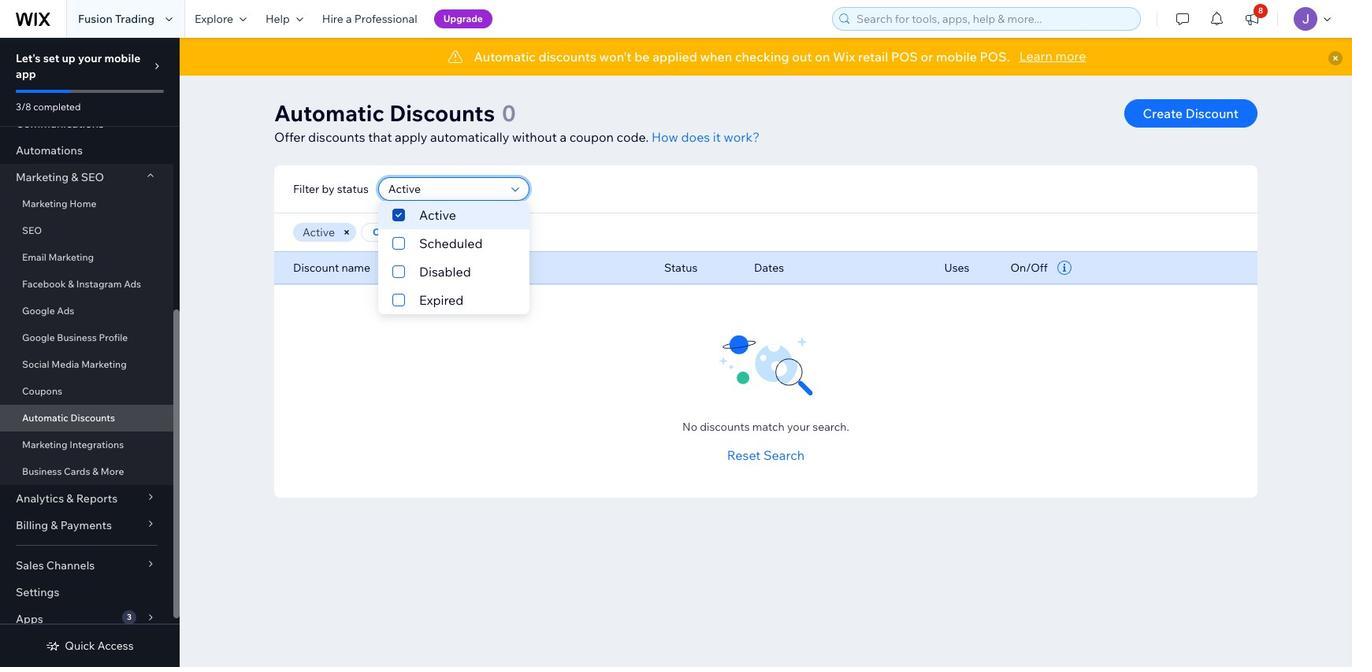 Task type: locate. For each thing, give the bounding box(es) containing it.
quick access
[[65, 639, 134, 653]]

offer down scheduled checkbox on the left top of the page
[[474, 261, 501, 275]]

0 vertical spatial discounts
[[389, 99, 495, 127]]

learn more link
[[1020, 46, 1086, 65]]

1 horizontal spatial ads
[[124, 278, 141, 290]]

dates
[[754, 261, 784, 275]]

2 vertical spatial automatic
[[22, 412, 68, 424]]

billing
[[16, 519, 48, 533]]

clear
[[373, 226, 397, 238]]

automatic down coupons
[[22, 412, 68, 424]]

0 vertical spatial your
[[78, 51, 102, 65]]

1 vertical spatial discount
[[293, 261, 339, 275]]

facebook & instagram ads link
[[0, 271, 173, 298]]

email marketing link
[[0, 244, 173, 271]]

1 horizontal spatial mobile
[[936, 49, 977, 65]]

quick access button
[[46, 639, 134, 653]]

sidebar element
[[0, 0, 180, 668]]

0 horizontal spatial a
[[346, 12, 352, 26]]

a left coupon
[[560, 129, 567, 145]]

fusion
[[78, 12, 113, 26]]

& left more
[[92, 466, 99, 478]]

marketing down automatic discounts
[[22, 439, 67, 451]]

quick
[[65, 639, 95, 653]]

list box
[[378, 201, 530, 314]]

1 vertical spatial discounts
[[71, 412, 115, 424]]

that
[[368, 129, 392, 145]]

& right billing
[[51, 519, 58, 533]]

a
[[346, 12, 352, 26], [560, 129, 567, 145]]

marketing down marketing & seo
[[22, 198, 67, 210]]

0 horizontal spatial seo
[[22, 225, 42, 236]]

active up discount name
[[303, 225, 335, 240]]

discount left the name
[[293, 261, 339, 275]]

0 vertical spatial discount
[[1186, 106, 1239, 121]]

& right facebook
[[68, 278, 74, 290]]

1 horizontal spatial a
[[560, 129, 567, 145]]

reset search
[[727, 448, 805, 463]]

1 vertical spatial discounts
[[308, 129, 365, 145]]

automatic inside alert
[[474, 49, 536, 65]]

pos.
[[980, 49, 1010, 65]]

when
[[700, 49, 732, 65]]

social media marketing
[[22, 359, 127, 370]]

1 google from the top
[[22, 305, 55, 317]]

home
[[70, 198, 96, 210]]

upgrade
[[443, 13, 483, 24]]

0 horizontal spatial discount
[[293, 261, 339, 275]]

0
[[502, 99, 516, 127]]

business
[[57, 332, 97, 344], [22, 466, 62, 478]]

reset
[[727, 448, 761, 463]]

& for instagram
[[68, 278, 74, 290]]

business up analytics
[[22, 466, 62, 478]]

google inside google ads link
[[22, 305, 55, 317]]

a right hire
[[346, 12, 352, 26]]

Scheduled checkbox
[[378, 229, 530, 258]]

1 vertical spatial ads
[[57, 305, 74, 317]]

2 google from the top
[[22, 332, 55, 344]]

1 horizontal spatial active
[[419, 207, 456, 223]]

wix
[[833, 49, 855, 65]]

0 horizontal spatial discounts
[[71, 412, 115, 424]]

0 horizontal spatial your
[[78, 51, 102, 65]]

offer
[[274, 129, 305, 145], [474, 261, 501, 275]]

alert
[[180, 38, 1352, 76]]

your
[[78, 51, 102, 65], [787, 420, 810, 434]]

billing & payments button
[[0, 512, 173, 539]]

0 horizontal spatial discounts
[[308, 129, 365, 145]]

0 vertical spatial active
[[419, 207, 456, 223]]

0 vertical spatial a
[[346, 12, 352, 26]]

google business profile
[[22, 332, 128, 344]]

discounts left won't
[[539, 49, 597, 65]]

create discount button
[[1124, 99, 1258, 128]]

settings link
[[0, 579, 173, 606]]

automatic up that
[[274, 99, 384, 127]]

your inside let's set up your mobile app
[[78, 51, 102, 65]]

status
[[337, 182, 369, 196]]

0 horizontal spatial automatic
[[22, 412, 68, 424]]

active down the select... field
[[419, 207, 456, 223]]

coupons link
[[0, 378, 173, 405]]

1 horizontal spatial discounts
[[389, 99, 495, 127]]

discounts
[[539, 49, 597, 65], [308, 129, 365, 145], [700, 420, 750, 434]]

retail
[[858, 49, 888, 65]]

communications
[[16, 117, 104, 131]]

apply
[[395, 129, 427, 145]]

without
[[512, 129, 557, 145]]

analytics
[[16, 492, 64, 506]]

marketing down automations
[[16, 170, 69, 184]]

by
[[322, 182, 335, 196]]

coupons
[[22, 385, 62, 397]]

google down facebook
[[22, 305, 55, 317]]

hire a professional
[[322, 12, 417, 26]]

discounts inside automatic discounts 0 offer discounts that apply automatically without a coupon code. how does it work?
[[389, 99, 495, 127]]

2 vertical spatial discounts
[[700, 420, 750, 434]]

0 vertical spatial ads
[[124, 278, 141, 290]]

marketing & seo
[[16, 170, 104, 184]]

discounts up automatically
[[389, 99, 495, 127]]

8 button
[[1235, 0, 1270, 38]]

automatic inside automatic discounts 0 offer discounts that apply automatically without a coupon code. how does it work?
[[274, 99, 384, 127]]

active option
[[378, 201, 530, 229]]

mobile inside let's set up your mobile app
[[104, 51, 141, 65]]

Active checkbox
[[378, 201, 530, 229]]

1 horizontal spatial discount
[[1186, 106, 1239, 121]]

won't
[[599, 49, 632, 65]]

0 horizontal spatial offer
[[274, 129, 305, 145]]

0 vertical spatial discounts
[[539, 49, 597, 65]]

your right match in the right of the page
[[787, 420, 810, 434]]

0 vertical spatial business
[[57, 332, 97, 344]]

discounts inside sidebar element
[[71, 412, 115, 424]]

discounts up reset
[[700, 420, 750, 434]]

1 horizontal spatial your
[[787, 420, 810, 434]]

discounts for automatic discounts 0 offer discounts that apply automatically without a coupon code. how does it work?
[[389, 99, 495, 127]]

1 vertical spatial automatic
[[274, 99, 384, 127]]

automatic discounts won't be applied when checking out on wix retail pos or mobile pos.
[[474, 49, 1010, 65]]

or
[[921, 49, 934, 65]]

automatic down upgrade button
[[474, 49, 536, 65]]

help
[[266, 12, 290, 26]]

1 horizontal spatial automatic
[[274, 99, 384, 127]]

google for google ads
[[22, 305, 55, 317]]

marketing inside "link"
[[22, 439, 67, 451]]

discount inside 'button'
[[1186, 106, 1239, 121]]

1 vertical spatial seo
[[22, 225, 42, 236]]

google
[[22, 305, 55, 317], [22, 332, 55, 344]]

1 horizontal spatial discounts
[[539, 49, 597, 65]]

learn
[[1020, 48, 1053, 64]]

your for mobile
[[78, 51, 102, 65]]

0 vertical spatial offer
[[274, 129, 305, 145]]

access
[[98, 639, 134, 653]]

1 horizontal spatial offer
[[474, 261, 501, 275]]

marketing inside dropdown button
[[16, 170, 69, 184]]

google inside google business profile link
[[22, 332, 55, 344]]

discounts inside alert
[[539, 49, 597, 65]]

google business profile link
[[0, 325, 173, 351]]

discount name
[[293, 261, 370, 275]]

active inside option
[[419, 207, 456, 223]]

marketing
[[16, 170, 69, 184], [22, 198, 67, 210], [49, 251, 94, 263], [81, 359, 127, 370], [22, 439, 67, 451]]

social
[[22, 359, 49, 370]]

& inside dropdown button
[[71, 170, 78, 184]]

1 vertical spatial active
[[303, 225, 335, 240]]

seo down automations link
[[81, 170, 104, 184]]

discounts inside automatic discounts 0 offer discounts that apply automatically without a coupon code. how does it work?
[[308, 129, 365, 145]]

email marketing
[[22, 251, 94, 263]]

mobile right the or
[[936, 49, 977, 65]]

& left reports at the bottom of page
[[66, 492, 74, 506]]

discounts left that
[[308, 129, 365, 145]]

on/off
[[1011, 261, 1048, 275]]

business cards & more
[[22, 466, 124, 478]]

channels
[[46, 559, 95, 573]]

instagram
[[76, 278, 122, 290]]

search.
[[813, 420, 850, 434]]

offer inside automatic discounts 0 offer discounts that apply automatically without a coupon code. how does it work?
[[274, 129, 305, 145]]

discount right create
[[1186, 106, 1239, 121]]

ads right instagram
[[124, 278, 141, 290]]

automations link
[[0, 137, 173, 164]]

reset search button
[[727, 446, 805, 465]]

mobile down fusion trading
[[104, 51, 141, 65]]

let's
[[16, 51, 41, 65]]

0 vertical spatial google
[[22, 305, 55, 317]]

marketing integrations link
[[0, 432, 173, 459]]

offer up filter
[[274, 129, 305, 145]]

1 horizontal spatial seo
[[81, 170, 104, 184]]

0 vertical spatial automatic
[[474, 49, 536, 65]]

0 horizontal spatial ads
[[57, 305, 74, 317]]

2 horizontal spatial discounts
[[700, 420, 750, 434]]

automatic discounts
[[22, 412, 115, 424]]

more
[[101, 466, 124, 478]]

1 vertical spatial business
[[22, 466, 62, 478]]

1 vertical spatial a
[[560, 129, 567, 145]]

google up social
[[22, 332, 55, 344]]

1 vertical spatial google
[[22, 332, 55, 344]]

automatic for won't
[[474, 49, 536, 65]]

discounts up the integrations
[[71, 412, 115, 424]]

sales channels
[[16, 559, 95, 573]]

ads up google business profile
[[57, 305, 74, 317]]

no
[[682, 420, 698, 434]]

business up social media marketing
[[57, 332, 97, 344]]

0 horizontal spatial mobile
[[104, 51, 141, 65]]

Select... field
[[384, 178, 507, 200]]

seo up 'email'
[[22, 225, 42, 236]]

2 horizontal spatial automatic
[[474, 49, 536, 65]]

discounts for no
[[700, 420, 750, 434]]

google ads
[[22, 305, 74, 317]]

a inside automatic discounts 0 offer discounts that apply automatically without a coupon code. how does it work?
[[560, 129, 567, 145]]

your right up
[[78, 51, 102, 65]]

more
[[1056, 48, 1086, 64]]

0 vertical spatial seo
[[81, 170, 104, 184]]

discounts
[[389, 99, 495, 127], [71, 412, 115, 424]]

& up home
[[71, 170, 78, 184]]

discounts for automatic
[[539, 49, 597, 65]]

1 vertical spatial your
[[787, 420, 810, 434]]

mobile inside alert
[[936, 49, 977, 65]]



Task type: vqa. For each thing, say whether or not it's contained in the screenshot.
Discounts within SIDEBAR element
yes



Task type: describe. For each thing, give the bounding box(es) containing it.
name
[[342, 261, 370, 275]]

3
[[127, 612, 132, 623]]

discounts for automatic discounts
[[71, 412, 115, 424]]

settings
[[16, 586, 59, 600]]

facebook & instagram ads
[[22, 278, 141, 290]]

analytics & reports
[[16, 492, 118, 506]]

automatic discounts 0 offer discounts that apply automatically without a coupon code. how does it work?
[[274, 99, 760, 145]]

billing & payments
[[16, 519, 112, 533]]

explore
[[195, 12, 233, 26]]

create
[[1143, 106, 1183, 121]]

on
[[815, 49, 830, 65]]

hire a professional link
[[313, 0, 427, 38]]

hire
[[322, 12, 344, 26]]

payments
[[60, 519, 112, 533]]

marketing down the profile
[[81, 359, 127, 370]]

a inside "hire a professional" link
[[346, 12, 352, 26]]

marketing home link
[[0, 191, 173, 218]]

uses
[[945, 261, 970, 275]]

set
[[43, 51, 59, 65]]

marketing for home
[[22, 198, 67, 210]]

profile
[[99, 332, 128, 344]]

your for search.
[[787, 420, 810, 434]]

marketing & seo button
[[0, 164, 173, 191]]

applied
[[653, 49, 697, 65]]

& for payments
[[51, 519, 58, 533]]

how does it work? link
[[652, 128, 760, 147]]

help button
[[256, 0, 313, 38]]

integrations
[[70, 439, 124, 451]]

filter
[[293, 182, 319, 196]]

Search for tools, apps, help & more... field
[[852, 8, 1136, 30]]

list box containing active
[[378, 201, 530, 314]]

disabled
[[419, 264, 471, 280]]

clear button
[[361, 223, 408, 242]]

pos
[[891, 49, 918, 65]]

google for google business profile
[[22, 332, 55, 344]]

create discount
[[1143, 106, 1239, 121]]

reports
[[76, 492, 118, 506]]

expired
[[419, 292, 464, 308]]

search
[[764, 448, 805, 463]]

communications button
[[0, 110, 173, 137]]

0 horizontal spatial active
[[303, 225, 335, 240]]

sales
[[16, 559, 44, 573]]

automatic for 0
[[274, 99, 384, 127]]

how
[[652, 129, 678, 145]]

3/8
[[16, 101, 31, 113]]

seo inside dropdown button
[[81, 170, 104, 184]]

1 vertical spatial offer
[[474, 261, 501, 275]]

let's set up your mobile app
[[16, 51, 141, 81]]

learn more
[[1020, 48, 1086, 64]]

it
[[713, 129, 721, 145]]

seo link
[[0, 218, 173, 244]]

8
[[1259, 6, 1264, 16]]

match
[[752, 420, 785, 434]]

coupon
[[570, 129, 614, 145]]

checking
[[735, 49, 789, 65]]

upgrade button
[[434, 9, 492, 28]]

Expired checkbox
[[378, 286, 530, 314]]

facebook
[[22, 278, 66, 290]]

out
[[792, 49, 812, 65]]

marketing integrations
[[22, 439, 124, 451]]

does
[[681, 129, 710, 145]]

filter by status
[[293, 182, 369, 196]]

fusion trading
[[78, 12, 154, 26]]

email
[[22, 251, 46, 263]]

alert containing learn more
[[180, 38, 1352, 76]]

code.
[[617, 129, 649, 145]]

marketing for integrations
[[22, 439, 67, 451]]

marketing for &
[[16, 170, 69, 184]]

cards
[[64, 466, 90, 478]]

marketing home
[[22, 198, 96, 210]]

work?
[[724, 129, 760, 145]]

be
[[635, 49, 650, 65]]

no discounts match your search.
[[682, 420, 850, 434]]

status
[[664, 261, 698, 275]]

business cards & more link
[[0, 459, 173, 485]]

professional
[[354, 12, 417, 26]]

apps
[[16, 612, 43, 627]]

automations
[[16, 143, 83, 158]]

automatically
[[430, 129, 509, 145]]

marketing up 'facebook & instagram ads'
[[49, 251, 94, 263]]

& for reports
[[66, 492, 74, 506]]

media
[[51, 359, 79, 370]]

automatic discounts link
[[0, 405, 173, 432]]

& for seo
[[71, 170, 78, 184]]

Disabled checkbox
[[378, 258, 530, 286]]

completed
[[33, 101, 81, 113]]

up
[[62, 51, 76, 65]]

automatic inside sidebar element
[[22, 412, 68, 424]]

3/8 completed
[[16, 101, 81, 113]]



